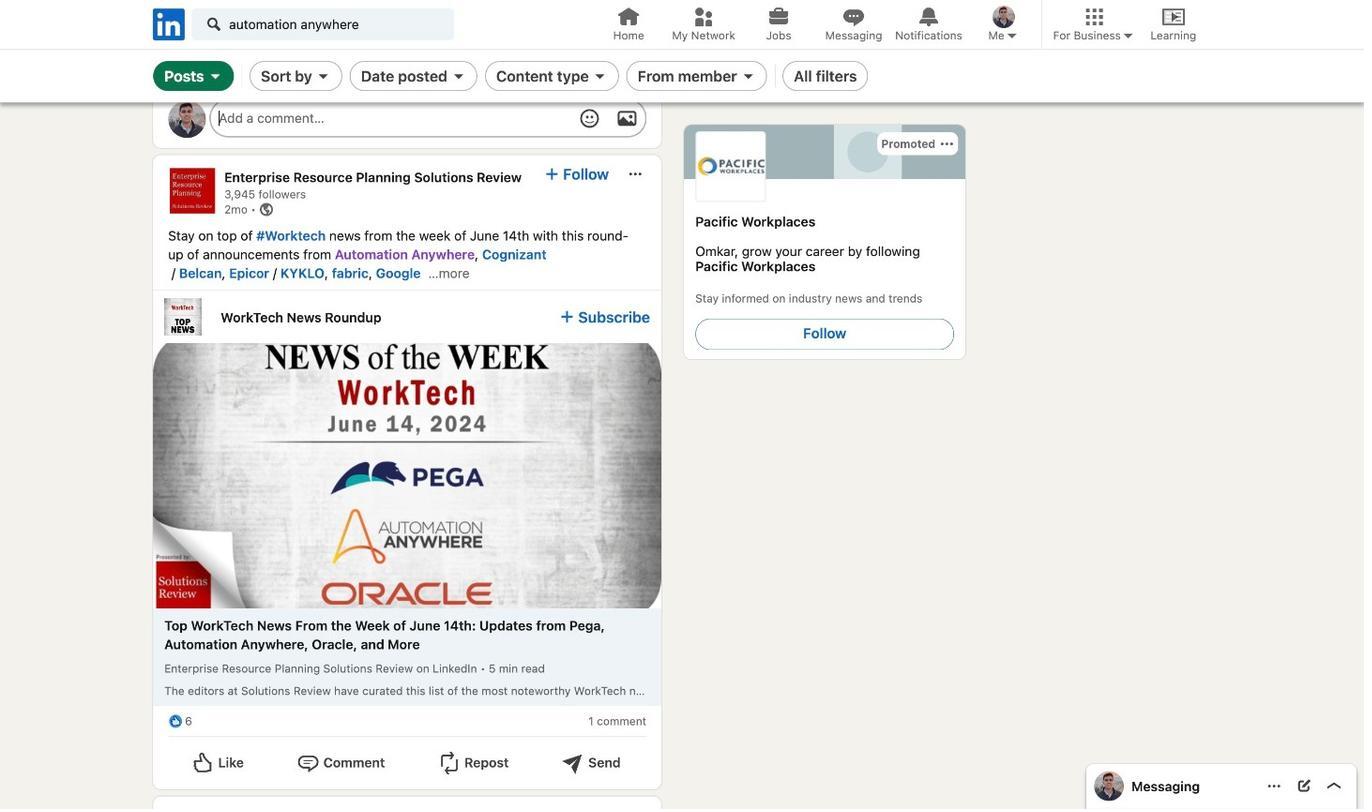 Task type: locate. For each thing, give the bounding box(es) containing it.
filter by: posts image
[[208, 69, 223, 84]]

Text editor for creating content text field
[[219, 109, 562, 128]]

0 vertical spatial list
[[153, 0, 662, 790]]

small image
[[1005, 28, 1020, 43]]

list
[[153, 0, 662, 790], [153, 798, 662, 810]]

content type filter. clicking this button displays all content type filter options. image
[[593, 69, 608, 84]]

sort by filter. clicking this button displays all sort by filter options. image
[[316, 69, 331, 84]]

0 vertical spatial like image
[[192, 55, 215, 77]]

open messenger dropdown menu image
[[1267, 780, 1283, 795]]

linkedin image
[[149, 5, 188, 44], [149, 5, 188, 44]]

like image
[[192, 55, 215, 77], [168, 715, 183, 730]]

0 vertical spatial omkar savant image
[[993, 6, 1016, 28]]

1 horizontal spatial like image
[[192, 55, 215, 77]]

Search text field
[[192, 8, 454, 40]]

1 vertical spatial omkar savant image
[[168, 100, 206, 138]]

omkar savant image
[[993, 6, 1016, 28], [168, 100, 206, 138]]

open article: top worktech news from the week of june 14th: updates from pega, automation anywhere, oracle, and more by enterprise resource planning solutions review • 5 min read image
[[153, 344, 662, 610]]

for business image
[[1122, 28, 1137, 43]]

1 vertical spatial list
[[153, 798, 662, 810]]

love image
[[179, 17, 194, 32]]

1 vertical spatial like image
[[168, 715, 183, 730]]

0 horizontal spatial omkar savant image
[[168, 100, 206, 138]]



Task type: describe. For each thing, give the bounding box(es) containing it.
from member filter. clicking this button displays all from member filter options. image
[[741, 69, 756, 84]]

open emoji keyboard image
[[579, 107, 601, 130]]

like image
[[168, 17, 183, 32]]

worktech news roundup, graphic. image
[[164, 299, 202, 336]]

open control menu for post by enterprise resource planning solutions review image
[[628, 167, 643, 182]]

1 list from the top
[[153, 0, 662, 790]]

date posted filter. clicking this button displays all date posted filter options. image
[[452, 69, 467, 84]]

2 list from the top
[[153, 798, 662, 810]]

omkar savant image
[[1095, 772, 1125, 803]]

add a photo image
[[616, 107, 639, 130]]

enterprise resource planning solutions review, graphic. image
[[170, 169, 215, 214]]

0 horizontal spatial like image
[[168, 715, 183, 730]]

1 horizontal spatial omkar savant image
[[993, 6, 1016, 28]]



Task type: vqa. For each thing, say whether or not it's contained in the screenshot.
115 pending People invitations button
no



